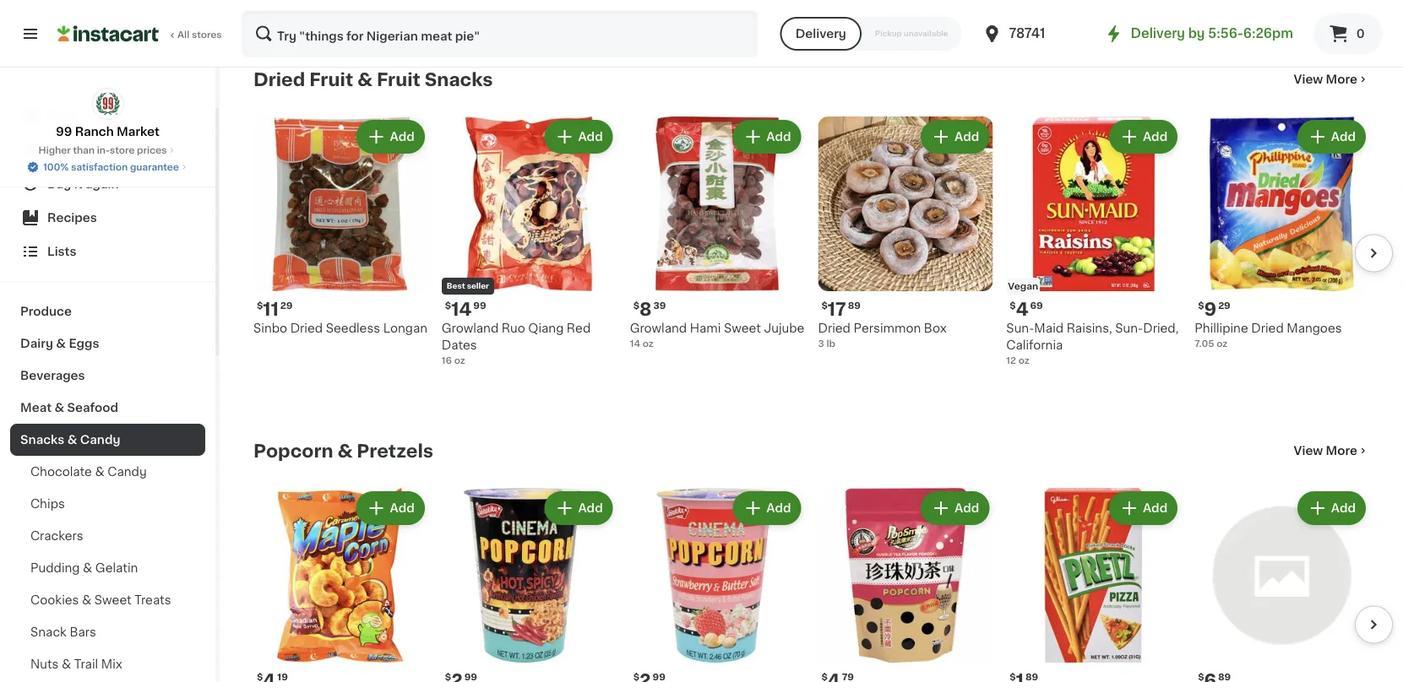 Task type: describe. For each thing, give the bounding box(es) containing it.
meat & seafood link
[[10, 392, 205, 424]]

chocolate & candy
[[30, 466, 147, 478]]

ranch
[[75, 126, 114, 138]]

hami
[[690, 323, 721, 335]]

stores
[[192, 30, 222, 39]]

product group containing 8
[[630, 117, 805, 351]]

jujube
[[764, 323, 805, 335]]

nuts & trail mix
[[30, 659, 122, 671]]

bars
[[70, 627, 96, 639]]

view more link for dried fruit & fruit snacks
[[1294, 71, 1369, 88]]

seedless
[[326, 323, 380, 335]]

7.05
[[1195, 339, 1214, 349]]

0 vertical spatial 14
[[451, 301, 472, 318]]

dried fruit & fruit snacks link
[[253, 70, 493, 90]]

phillipine dried mangoes 7.05 oz
[[1195, 323, 1342, 349]]

lists
[[47, 246, 76, 258]]

pudding & gelatin
[[30, 563, 138, 574]]

Search field
[[243, 12, 757, 56]]

guarantee
[[130, 163, 179, 172]]

$ inside '$ 4 69'
[[1010, 301, 1016, 311]]

cookies & sweet treats
[[30, 595, 171, 607]]

5:56-
[[1208, 27, 1243, 40]]

sinbo
[[253, 323, 287, 335]]

by
[[1188, 27, 1205, 40]]

dried,
[[1143, 323, 1179, 335]]

& for nuts & trail mix
[[62, 659, 71, 671]]

16
[[442, 356, 452, 366]]

dried inside dried persimmon box 3 lb
[[818, 323, 851, 335]]

view more link for popcorn & pretzels
[[1294, 443, 1369, 460]]

14 inside growland hami sweet jujube 14 oz
[[630, 339, 640, 349]]

100%
[[43, 163, 69, 172]]

$ 9 29
[[1198, 301, 1231, 318]]

oz inside growland hami sweet jujube 14 oz
[[643, 339, 654, 349]]

& for chocolate & candy
[[95, 466, 104, 478]]

dairy & eggs link
[[10, 328, 205, 360]]

beverages
[[20, 370, 85, 382]]

more for dried fruit & fruit snacks
[[1326, 74, 1358, 86]]

snack
[[30, 627, 67, 639]]

$ inside $ 9 29
[[1198, 301, 1204, 311]]

dates
[[442, 340, 477, 352]]

product group containing 17
[[818, 117, 993, 351]]

100% satisfaction guarantee
[[43, 163, 179, 172]]

growland for 8
[[630, 323, 687, 335]]

cookies & sweet treats link
[[10, 585, 205, 617]]

trail
[[74, 659, 98, 671]]

17
[[828, 301, 846, 318]]

buy
[[47, 178, 71, 190]]

sun-maid raisins, sun-dried, california 12 oz
[[1006, 323, 1179, 366]]

29 for 11
[[280, 301, 293, 311]]

seafood
[[67, 402, 118, 414]]

candy for chocolate & candy
[[107, 466, 147, 478]]

beverages link
[[10, 360, 205, 392]]

89 inside $ 17 89
[[848, 301, 861, 311]]

19
[[277, 673, 288, 682]]

recipes link
[[10, 201, 205, 235]]

dried persimmon box 3 lb
[[818, 323, 947, 349]]

view for popcorn & pretzels
[[1294, 446, 1323, 457]]

all stores
[[177, 30, 222, 39]]

popcorn & pretzels
[[253, 443, 433, 460]]

buy it again link
[[10, 167, 205, 201]]

phillipine
[[1195, 323, 1248, 335]]

78741 button
[[982, 10, 1083, 57]]

99 ranch market logo image
[[92, 88, 124, 120]]

delivery button
[[780, 17, 862, 51]]

oz inside phillipine dried mangoes 7.05 oz
[[1217, 339, 1228, 349]]

higher than in-store prices
[[38, 146, 167, 155]]

29 for 9
[[1218, 301, 1231, 311]]

0
[[1356, 28, 1365, 40]]

view for dried fruit & fruit snacks
[[1294, 74, 1323, 86]]

dairy & eggs
[[20, 338, 99, 350]]

best seller
[[447, 283, 489, 290]]

shop
[[47, 111, 79, 122]]

9
[[1204, 301, 1217, 318]]

1 horizontal spatial 89
[[1025, 673, 1038, 682]]

higher than in-store prices link
[[38, 144, 177, 157]]

red
[[567, 323, 591, 335]]

service type group
[[780, 17, 962, 51]]

78741
[[1009, 27, 1045, 40]]

0 button
[[1314, 14, 1383, 54]]

mangoes
[[1287, 323, 1342, 335]]

again
[[85, 178, 119, 190]]

$ 17 89
[[822, 301, 861, 318]]

snacks inside dried fruit & fruit snacks link
[[425, 71, 493, 89]]

all
[[177, 30, 189, 39]]

chocolate
[[30, 466, 92, 478]]

growland for 14
[[442, 323, 499, 335]]

snack bars link
[[10, 617, 205, 649]]

persimmon
[[854, 323, 921, 335]]

2 horizontal spatial 89
[[1218, 673, 1231, 682]]

99 ranch market
[[56, 126, 160, 138]]

69
[[1030, 301, 1043, 311]]

$ inside $ 8 39
[[633, 301, 639, 311]]

dairy
[[20, 338, 53, 350]]

8
[[639, 301, 652, 318]]

produce link
[[10, 296, 205, 328]]

4
[[1016, 301, 1029, 318]]

& for snacks & candy
[[67, 434, 77, 446]]

satisfaction
[[71, 163, 128, 172]]

product group containing 9
[[1195, 117, 1369, 351]]

deals link
[[10, 133, 205, 167]]

gelatin
[[95, 563, 138, 574]]

$ inside $ 17 89
[[822, 301, 828, 311]]



Task type: locate. For each thing, give the bounding box(es) containing it.
cookies
[[30, 595, 79, 607]]

1 vertical spatial view more link
[[1294, 443, 1369, 460]]

recipes
[[47, 212, 97, 224]]

product group containing 4
[[1006, 117, 1181, 368]]

delivery by 5:56-6:26pm link
[[1104, 24, 1293, 44]]

lb
[[827, 339, 835, 349]]

None search field
[[242, 10, 758, 57]]

99 ranch market link
[[56, 88, 160, 140]]

& for cookies & sweet treats
[[82, 595, 91, 607]]

2 view more from the top
[[1294, 446, 1358, 457]]

oz down $ 8 39
[[643, 339, 654, 349]]

0 vertical spatial view
[[1294, 74, 1323, 86]]

0 horizontal spatial 14
[[451, 301, 472, 318]]

0 vertical spatial item carousel region
[[230, 110, 1393, 414]]

prices
[[137, 146, 167, 155]]

12
[[1006, 356, 1016, 366]]

maid
[[1034, 323, 1064, 335]]

vegan
[[1008, 282, 1038, 291]]

instacart logo image
[[57, 24, 159, 44]]

29
[[280, 301, 293, 311], [1218, 301, 1231, 311]]

2 fruit from the left
[[377, 71, 421, 89]]

delivery for delivery by 5:56-6:26pm
[[1131, 27, 1185, 40]]

snacks down meat
[[20, 434, 64, 446]]

1 sun- from the left
[[1006, 323, 1034, 335]]

growland
[[442, 323, 499, 335], [630, 323, 687, 335]]

candy for snacks & candy
[[80, 434, 120, 446]]

oz inside sun-maid raisins, sun-dried, california 12 oz
[[1019, 356, 1030, 366]]

eggs
[[69, 338, 99, 350]]

$ 14 99
[[445, 301, 486, 318]]

sweet inside growland hami sweet jujube 14 oz
[[724, 323, 761, 335]]

$ 4 69
[[1010, 301, 1043, 318]]

chocolate & candy link
[[10, 456, 205, 488]]

in-
[[97, 146, 110, 155]]

0 vertical spatial sweet
[[724, 323, 761, 335]]

1 vertical spatial item carousel region
[[253, 482, 1393, 683]]

box
[[924, 323, 947, 335]]

pudding
[[30, 563, 80, 574]]

more for popcorn & pretzels
[[1326, 446, 1358, 457]]

& for popcorn & pretzels
[[337, 443, 353, 460]]

product group containing 11
[[253, 117, 428, 337]]

1 horizontal spatial growland
[[630, 323, 687, 335]]

2 sun- from the left
[[1115, 323, 1143, 335]]

99
[[56, 126, 72, 138], [473, 301, 486, 311], [464, 673, 477, 682], [653, 673, 666, 682]]

dried inside phillipine dried mangoes 7.05 oz
[[1251, 323, 1284, 335]]

1 view more link from the top
[[1294, 71, 1369, 88]]

snacks inside snacks & candy link
[[20, 434, 64, 446]]

0 horizontal spatial delivery
[[796, 28, 846, 40]]

pretzels
[[357, 443, 433, 460]]

1 vertical spatial snacks
[[20, 434, 64, 446]]

1 29 from the left
[[280, 301, 293, 311]]

candy inside the chocolate & candy link
[[107, 466, 147, 478]]

0 vertical spatial candy
[[80, 434, 120, 446]]

29 inside the "$ 11 29"
[[280, 301, 293, 311]]

1 vertical spatial more
[[1326, 446, 1358, 457]]

all stores link
[[57, 10, 223, 57]]

1 vertical spatial view
[[1294, 446, 1323, 457]]

sun- down 4
[[1006, 323, 1034, 335]]

1 view from the top
[[1294, 74, 1323, 86]]

&
[[357, 71, 373, 89], [56, 338, 66, 350], [54, 402, 64, 414], [67, 434, 77, 446], [337, 443, 353, 460], [95, 466, 104, 478], [83, 563, 92, 574], [82, 595, 91, 607], [62, 659, 71, 671]]

chips
[[30, 498, 65, 510]]

1 horizontal spatial 29
[[1218, 301, 1231, 311]]

qiang
[[528, 323, 564, 335]]

growland ruo qiang red dates 16 oz
[[442, 323, 591, 366]]

sweet down gelatin
[[94, 595, 132, 607]]

1 horizontal spatial delivery
[[1131, 27, 1185, 40]]

crackers link
[[10, 520, 205, 552]]

0 horizontal spatial 29
[[280, 301, 293, 311]]

dried
[[253, 71, 305, 89], [290, 323, 323, 335], [818, 323, 851, 335], [1251, 323, 1284, 335]]

39
[[653, 301, 666, 311]]

item carousel region for dried fruit & fruit snacks
[[230, 110, 1393, 414]]

product group
[[253, 117, 428, 337], [442, 117, 616, 368], [630, 117, 805, 351], [818, 117, 993, 351], [1006, 117, 1181, 368], [1195, 117, 1369, 351], [253, 489, 428, 683], [442, 489, 616, 683], [630, 489, 805, 683], [818, 489, 993, 683], [1006, 489, 1181, 683], [1195, 489, 1369, 683]]

view
[[1294, 74, 1323, 86], [1294, 446, 1323, 457]]

buy it again
[[47, 178, 119, 190]]

1 horizontal spatial 14
[[630, 339, 640, 349]]

11
[[263, 301, 279, 318]]

candy down snacks & candy link
[[107, 466, 147, 478]]

snacks
[[425, 71, 493, 89], [20, 434, 64, 446]]

2 view more link from the top
[[1294, 443, 1369, 460]]

0 horizontal spatial 89
[[848, 301, 861, 311]]

$ 11 29
[[257, 301, 293, 318]]

89
[[848, 301, 861, 311], [1025, 673, 1038, 682], [1218, 673, 1231, 682]]

sun-
[[1006, 323, 1034, 335], [1115, 323, 1143, 335]]

item carousel region containing 11
[[230, 110, 1393, 414]]

snacks & candy
[[20, 434, 120, 446]]

2 view from the top
[[1294, 446, 1323, 457]]

$ 8 39
[[633, 301, 666, 318]]

sun- right raisins,
[[1115, 323, 1143, 335]]

2 more from the top
[[1326, 446, 1358, 457]]

snack bars
[[30, 627, 96, 639]]

item carousel region containing add
[[253, 482, 1393, 683]]

& for dairy & eggs
[[56, 338, 66, 350]]

sweet right hami
[[724, 323, 761, 335]]

1 vertical spatial view more
[[1294, 446, 1358, 457]]

chips link
[[10, 488, 205, 520]]

view more link
[[1294, 71, 1369, 88], [1294, 443, 1369, 460]]

candy inside snacks & candy link
[[80, 434, 120, 446]]

100% satisfaction guarantee button
[[26, 157, 189, 174]]

delivery for delivery
[[796, 28, 846, 40]]

product group containing 14
[[442, 117, 616, 368]]

view more
[[1294, 74, 1358, 86], [1294, 446, 1358, 457]]

0 horizontal spatial sun-
[[1006, 323, 1034, 335]]

snacks down the search field
[[425, 71, 493, 89]]

2 growland from the left
[[630, 323, 687, 335]]

it
[[74, 178, 82, 190]]

candy down seafood
[[80, 434, 120, 446]]

growland down $ 8 39
[[630, 323, 687, 335]]

29 inside $ 9 29
[[1218, 301, 1231, 311]]

6:26pm
[[1243, 27, 1293, 40]]

meat & seafood
[[20, 402, 118, 414]]

1 growland from the left
[[442, 323, 499, 335]]

crackers
[[30, 531, 83, 542]]

shop link
[[10, 100, 205, 133]]

item carousel region
[[230, 110, 1393, 414], [253, 482, 1393, 683]]

item carousel region for popcorn & pretzels
[[253, 482, 1393, 683]]

29 right 11 in the top left of the page
[[280, 301, 293, 311]]

0 horizontal spatial growland
[[442, 323, 499, 335]]

$ inside the "$ 11 29"
[[257, 301, 263, 311]]

& inside "link"
[[337, 443, 353, 460]]

sweet for &
[[94, 595, 132, 607]]

1 horizontal spatial fruit
[[377, 71, 421, 89]]

ruo
[[502, 323, 525, 335]]

sinbo dried seedless longan
[[253, 323, 427, 335]]

1 fruit from the left
[[309, 71, 353, 89]]

pudding & gelatin link
[[10, 552, 205, 585]]

99 inside "$ 14 99"
[[473, 301, 486, 311]]

1 more from the top
[[1326, 74, 1358, 86]]

0 horizontal spatial fruit
[[309, 71, 353, 89]]

view more for popcorn & pretzels
[[1294, 446, 1358, 457]]

29 right 9
[[1218, 301, 1231, 311]]

oz down phillipine
[[1217, 339, 1228, 349]]

& for pudding & gelatin
[[83, 563, 92, 574]]

$ inside "$ 14 99"
[[445, 301, 451, 311]]

& inside 'link'
[[62, 659, 71, 671]]

oz inside growland ruo qiang red dates 16 oz
[[454, 356, 465, 366]]

sweet
[[724, 323, 761, 335], [94, 595, 132, 607]]

growland down "$ 14 99"
[[442, 323, 499, 335]]

0 vertical spatial view more
[[1294, 74, 1358, 86]]

delivery inside "button"
[[796, 28, 846, 40]]

growland inside growland hami sweet jujube 14 oz
[[630, 323, 687, 335]]

dried fruit & fruit snacks
[[253, 71, 493, 89]]

view more for dried fruit & fruit snacks
[[1294, 74, 1358, 86]]

oz right 12
[[1019, 356, 1030, 366]]

1 vertical spatial 14
[[630, 339, 640, 349]]

growland inside growland ruo qiang red dates 16 oz
[[442, 323, 499, 335]]

14 down '8'
[[630, 339, 640, 349]]

sweet for hami
[[724, 323, 761, 335]]

market
[[117, 126, 160, 138]]

& for meat & seafood
[[54, 402, 64, 414]]

1 vertical spatial candy
[[107, 466, 147, 478]]

1 horizontal spatial sweet
[[724, 323, 761, 335]]

2 29 from the left
[[1218, 301, 1231, 311]]

meat
[[20, 402, 52, 414]]

oz right 16
[[454, 356, 465, 366]]

1 horizontal spatial snacks
[[425, 71, 493, 89]]

mix
[[101, 659, 122, 671]]

add
[[390, 131, 415, 143], [578, 131, 603, 143], [766, 131, 791, 143], [955, 131, 979, 143], [1143, 131, 1168, 143], [1331, 131, 1356, 143], [390, 503, 415, 515], [578, 503, 603, 515], [766, 503, 791, 515], [955, 503, 979, 515], [1143, 503, 1168, 515], [1331, 503, 1356, 515]]

1 view more from the top
[[1294, 74, 1358, 86]]

best
[[447, 283, 465, 290]]

1 horizontal spatial sun-
[[1115, 323, 1143, 335]]

raisins,
[[1067, 323, 1112, 335]]

store
[[110, 146, 135, 155]]

0 horizontal spatial snacks
[[20, 434, 64, 446]]

more
[[1326, 74, 1358, 86], [1326, 446, 1358, 457]]

14 down best
[[451, 301, 472, 318]]

longan
[[383, 323, 427, 335]]

nuts & trail mix link
[[10, 649, 205, 681]]

0 horizontal spatial sweet
[[94, 595, 132, 607]]

oz
[[643, 339, 654, 349], [1217, 339, 1228, 349], [454, 356, 465, 366], [1019, 356, 1030, 366]]

0 vertical spatial more
[[1326, 74, 1358, 86]]

1 vertical spatial sweet
[[94, 595, 132, 607]]

3
[[818, 339, 824, 349]]

0 vertical spatial snacks
[[425, 71, 493, 89]]

than
[[73, 146, 95, 155]]

0 vertical spatial view more link
[[1294, 71, 1369, 88]]



Task type: vqa. For each thing, say whether or not it's contained in the screenshot.
second 90005 popup button from right
no



